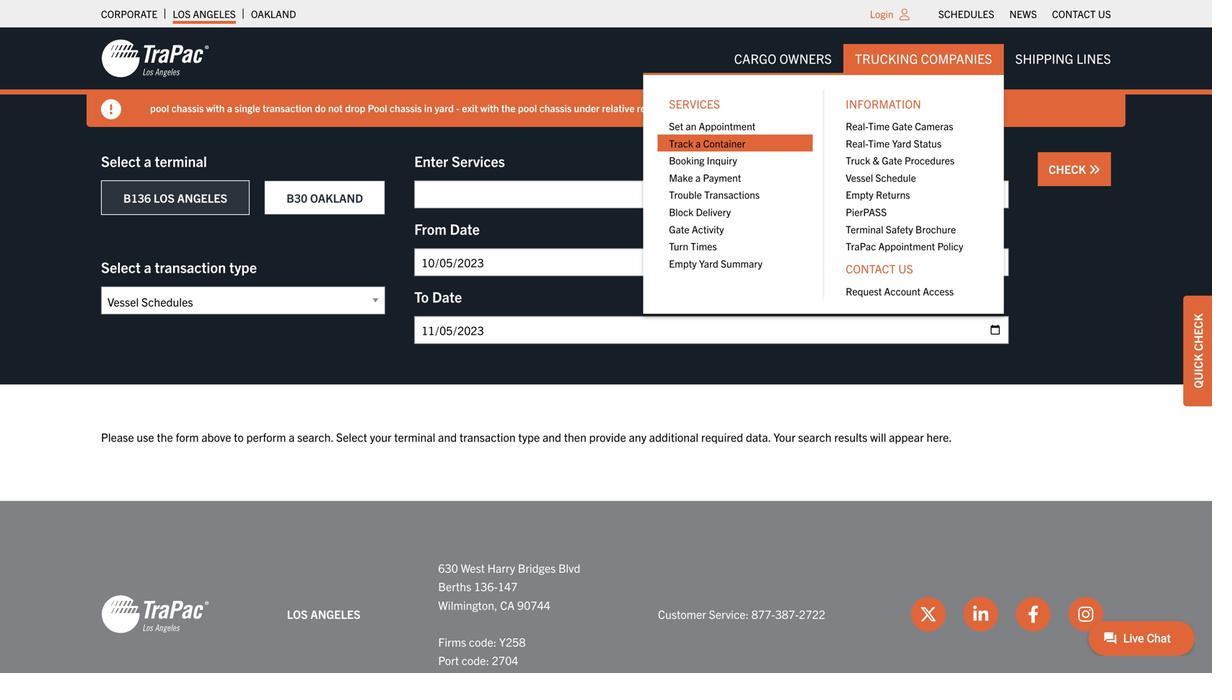Task type: vqa. For each thing, say whether or not it's contained in the screenshot.
the top Time
yes



Task type: locate. For each thing, give the bounding box(es) containing it.
gate up turn
[[669, 222, 689, 235]]

and
[[438, 430, 457, 444], [542, 430, 561, 444]]

please
[[101, 430, 134, 444]]

harry
[[487, 561, 515, 575]]

time up &
[[868, 137, 890, 150]]

1 vertical spatial appointment
[[878, 240, 935, 253]]

los angeles image inside footer
[[101, 594, 209, 634]]

1 horizontal spatial appointment
[[878, 240, 935, 253]]

appointment inside real-time gate cameras real-time yard status truck & gate procedures vessel schedule empty returns pierpass terminal safety brochure trapac appointment policy
[[878, 240, 935, 253]]

appointment up container
[[699, 119, 756, 132]]

2 vertical spatial los
[[287, 607, 308, 621]]

above
[[201, 430, 231, 444]]

angeles
[[193, 7, 236, 20], [177, 190, 227, 205], [310, 607, 361, 621]]

select a terminal
[[101, 152, 207, 170]]

3 chassis from the left
[[539, 101, 572, 114]]

wilmington,
[[438, 598, 498, 612]]

vessel
[[846, 171, 873, 184]]

0 horizontal spatial contact us
[[846, 261, 913, 276]]

gate up real-time yard status link
[[892, 119, 913, 132]]

1 chassis from the left
[[171, 101, 204, 114]]

solid image inside check "button"
[[1089, 164, 1100, 175]]

contact us link up lines
[[1052, 4, 1111, 24]]

select a transaction type
[[101, 258, 257, 276]]

1 horizontal spatial chassis
[[390, 101, 422, 114]]

0 vertical spatial check
[[1049, 162, 1089, 176]]

make a payment link
[[657, 169, 813, 186]]

1 horizontal spatial contact
[[1052, 7, 1096, 20]]

0 horizontal spatial oakland
[[251, 7, 296, 20]]

1 horizontal spatial type
[[518, 430, 540, 444]]

1 horizontal spatial yard
[[892, 137, 911, 150]]

/ left pop45
[[788, 101, 791, 114]]

lines
[[1076, 50, 1111, 66]]

empty down vessel
[[846, 188, 874, 201]]

1 vertical spatial los
[[154, 190, 175, 205]]

gate inside set an appointment track a container booking inquiry make a payment trouble transactions block delivery gate activity turn times empty yard summary
[[669, 222, 689, 235]]

select up b136
[[101, 152, 141, 170]]

1 vertical spatial terminal
[[394, 430, 435, 444]]

1 vertical spatial check
[[1190, 314, 1205, 351]]

0 horizontal spatial terminal
[[155, 152, 207, 170]]

1 vertical spatial us
[[898, 261, 913, 276]]

/ right pop20
[[749, 101, 752, 114]]

summary
[[721, 257, 762, 270]]

oakland right b30
[[310, 190, 363, 205]]

1 / from the left
[[749, 101, 752, 114]]

0 vertical spatial los angeles
[[173, 7, 236, 20]]

cameras
[[915, 119, 953, 132]]

1 vertical spatial contact us link
[[834, 255, 989, 282]]

0 vertical spatial transaction
[[263, 101, 312, 114]]

1 horizontal spatial contact us
[[1052, 7, 1111, 20]]

1 - from the left
[[456, 101, 460, 114]]

gate activity link
[[657, 220, 813, 237]]

banner containing cargo owners
[[0, 27, 1212, 314]]

1 horizontal spatial the
[[501, 101, 516, 114]]

0 vertical spatial real-
[[846, 119, 868, 132]]

solid image
[[101, 99, 121, 119], [1089, 164, 1100, 175]]

enter
[[414, 152, 448, 170]]

data.
[[746, 430, 771, 444]]

pop45
[[793, 101, 825, 114]]

appointment down terminal safety brochure link
[[878, 240, 935, 253]]

2 vertical spatial angeles
[[310, 607, 361, 621]]

menu bar
[[931, 4, 1119, 24], [643, 44, 1123, 314]]

1 horizontal spatial pool
[[518, 101, 537, 114]]

the right use
[[157, 430, 173, 444]]

0 horizontal spatial pool
[[150, 101, 169, 114]]

1 vertical spatial menu bar
[[643, 44, 1123, 314]]

date right to
[[432, 288, 462, 306]]

a left search.
[[289, 430, 295, 444]]

1 horizontal spatial check
[[1190, 314, 1205, 351]]

contact us link
[[1052, 4, 1111, 24], [834, 255, 989, 282]]

banner
[[0, 27, 1212, 314]]

0 vertical spatial oakland
[[251, 7, 296, 20]]

1 vertical spatial date
[[432, 288, 462, 306]]

code:
[[469, 635, 497, 649], [462, 653, 489, 667]]

1 horizontal spatial with
[[480, 101, 499, 114]]

appointment inside set an appointment track a container booking inquiry make a payment trouble transactions block delivery gate activity turn times empty yard summary
[[699, 119, 756, 132]]

2 and from the left
[[542, 430, 561, 444]]

with right exit
[[480, 101, 499, 114]]

with left single
[[206, 101, 225, 114]]

0 horizontal spatial with
[[206, 101, 225, 114]]

yard up truck & gate procedures link
[[892, 137, 911, 150]]

select for select a terminal
[[101, 152, 141, 170]]

set
[[669, 119, 683, 132]]

0 horizontal spatial los angeles
[[173, 7, 236, 20]]

contact us link up account
[[834, 255, 989, 282]]

code: up 2704 in the bottom left of the page
[[469, 635, 497, 649]]

1 horizontal spatial empty
[[846, 188, 874, 201]]

chassis left under
[[539, 101, 572, 114]]

oakland right "los angeles" link
[[251, 7, 296, 20]]

0 vertical spatial empty
[[846, 188, 874, 201]]

set an appointment link
[[657, 117, 813, 134]]

corporate
[[101, 7, 158, 20]]

1 horizontal spatial solid image
[[1089, 164, 1100, 175]]

2 horizontal spatial transaction
[[460, 430, 516, 444]]

brochure
[[915, 222, 956, 235]]

will
[[870, 430, 886, 444]]

search.
[[297, 430, 333, 444]]

us inside menu item
[[898, 261, 913, 276]]

0 vertical spatial terminal
[[155, 152, 207, 170]]

us up account
[[898, 261, 913, 276]]

menu bar containing cargo owners
[[643, 44, 1123, 314]]

set an appointment track a container booking inquiry make a payment trouble transactions block delivery gate activity turn times empty yard summary
[[669, 119, 762, 270]]

menu containing services
[[643, 73, 1004, 314]]

1 vertical spatial solid image
[[1089, 164, 1100, 175]]

release
[[637, 101, 669, 114]]

1 vertical spatial contact us
[[846, 261, 913, 276]]

0 horizontal spatial empty
[[669, 257, 697, 270]]

yard down the times
[[699, 257, 718, 270]]

0 horizontal spatial appointment
[[699, 119, 756, 132]]

0 vertical spatial the
[[501, 101, 516, 114]]

track a container menu item
[[657, 134, 813, 152]]

access
[[923, 284, 954, 297]]

pool up select a terminal
[[150, 101, 169, 114]]

menu containing real-time gate cameras
[[834, 117, 989, 255]]

date for from date
[[450, 220, 480, 238]]

news
[[1009, 7, 1037, 20]]

2 vertical spatial gate
[[669, 222, 689, 235]]

service:
[[709, 607, 749, 621]]

time down 'information'
[[868, 119, 890, 132]]

1 vertical spatial empty
[[669, 257, 697, 270]]

pop20
[[715, 101, 747, 114]]

results
[[834, 430, 867, 444]]

contact up the request
[[846, 261, 896, 276]]

1 horizontal spatial -
[[707, 101, 711, 114]]

date
[[450, 220, 480, 238], [432, 288, 462, 306]]

los angeles image for footer containing 630 west harry bridges blvd
[[101, 594, 209, 634]]

footer
[[0, 501, 1212, 673]]

0 vertical spatial yard
[[892, 137, 911, 150]]

companies
[[921, 50, 992, 66]]

1 vertical spatial time
[[868, 137, 890, 150]]

menu containing set an appointment
[[657, 117, 813, 272]]

0 vertical spatial menu bar
[[931, 4, 1119, 24]]

empty down turn
[[669, 257, 697, 270]]

exit
[[462, 101, 478, 114]]

0 horizontal spatial solid image
[[101, 99, 121, 119]]

contact us
[[1052, 7, 1111, 20], [846, 261, 913, 276]]

0 horizontal spatial us
[[898, 261, 913, 276]]

trapac appointment policy link
[[834, 237, 989, 255]]

0 vertical spatial time
[[868, 119, 890, 132]]

To Date date field
[[414, 316, 1009, 344]]

perform
[[246, 430, 286, 444]]

877-
[[751, 607, 775, 621]]

gate right &
[[882, 154, 902, 167]]

delivery
[[696, 205, 731, 218]]

turn
[[669, 240, 688, 253]]

contact us up the request
[[846, 261, 913, 276]]

chassis
[[171, 101, 204, 114], [390, 101, 422, 114], [539, 101, 572, 114]]

- left exit
[[456, 101, 460, 114]]

los
[[173, 7, 191, 20], [154, 190, 175, 205], [287, 607, 308, 621]]

0 horizontal spatial -
[[456, 101, 460, 114]]

1 vertical spatial yard
[[699, 257, 718, 270]]

2 with from the left
[[480, 101, 499, 114]]

pool
[[150, 101, 169, 114], [518, 101, 537, 114]]

1 horizontal spatial services
[[669, 96, 720, 111]]

1 vertical spatial select
[[101, 258, 141, 276]]

0 vertical spatial los angeles image
[[101, 38, 209, 79]]

- right number
[[707, 101, 711, 114]]

1 horizontal spatial los angeles
[[287, 607, 361, 621]]

services up "an"
[[669, 96, 720, 111]]

us up lines
[[1098, 7, 1111, 20]]

0 vertical spatial appointment
[[699, 119, 756, 132]]

booking inquiry link
[[657, 152, 813, 169]]

search
[[798, 430, 832, 444]]

1 vertical spatial transaction
[[155, 258, 226, 276]]

0 horizontal spatial contact
[[846, 261, 896, 276]]

los angeles image
[[101, 38, 209, 79], [101, 594, 209, 634]]

real- down read link on the right top
[[846, 119, 868, 132]]

0 horizontal spatial services
[[452, 152, 505, 170]]

trucking companies menu item
[[643, 44, 1004, 314]]

real- up truck
[[846, 137, 868, 150]]

select left your
[[336, 430, 367, 444]]

1 vertical spatial oakland
[[310, 190, 363, 205]]

0 vertical spatial date
[[450, 220, 480, 238]]

trucking companies
[[855, 50, 992, 66]]

terminal safety brochure link
[[834, 220, 989, 237]]

oakland link
[[251, 4, 296, 24]]

schedules link
[[938, 4, 994, 24]]

check button
[[1038, 152, 1111, 186]]

menu bar inside banner
[[643, 44, 1123, 314]]

and left then
[[542, 430, 561, 444]]

terminal right your
[[394, 430, 435, 444]]

number
[[671, 101, 705, 114]]

0 horizontal spatial the
[[157, 430, 173, 444]]

0 vertical spatial services
[[669, 96, 720, 111]]

0 vertical spatial select
[[101, 152, 141, 170]]

from
[[414, 220, 447, 238]]

0 vertical spatial contact
[[1052, 7, 1096, 20]]

date right from
[[450, 220, 480, 238]]

select down b136
[[101, 258, 141, 276]]

1 horizontal spatial /
[[788, 101, 791, 114]]

2 horizontal spatial chassis
[[539, 101, 572, 114]]

login
[[870, 7, 894, 20]]

pool chassis with a single transaction  do not drop pool chassis in yard -  exit with the pool chassis under relative release number -  pop20 / pop40 / pop45
[[150, 101, 825, 114]]

0 vertical spatial us
[[1098, 7, 1111, 20]]

make
[[669, 171, 693, 184]]

1 vertical spatial contact
[[846, 261, 896, 276]]

pool
[[368, 101, 387, 114]]

contact up shipping lines
[[1052, 7, 1096, 20]]

0 horizontal spatial yard
[[699, 257, 718, 270]]

0 horizontal spatial contact us link
[[834, 255, 989, 282]]

real-time yard status link
[[834, 134, 989, 152]]

customer
[[658, 607, 706, 621]]

real-time gate cameras real-time yard status truck & gate procedures vessel schedule empty returns pierpass terminal safety brochure trapac appointment policy
[[846, 119, 963, 253]]

1 horizontal spatial contact us link
[[1052, 4, 1111, 24]]

services right enter
[[452, 152, 505, 170]]

menu
[[643, 73, 1004, 314], [657, 117, 813, 272], [834, 117, 989, 255]]

1 vertical spatial type
[[518, 430, 540, 444]]

chassis left in
[[390, 101, 422, 114]]

block
[[669, 205, 694, 218]]

contact inside menu item
[[846, 261, 896, 276]]

1 vertical spatial los angeles
[[287, 607, 361, 621]]

0 horizontal spatial /
[[749, 101, 752, 114]]

real-
[[846, 119, 868, 132], [846, 137, 868, 150]]

customer service: 877-387-2722
[[658, 607, 825, 621]]

1 horizontal spatial and
[[542, 430, 561, 444]]

terminal up b136 los angeles
[[155, 152, 207, 170]]

los angeles inside footer
[[287, 607, 361, 621]]

menu for services
[[657, 117, 813, 272]]

information menu item
[[834, 90, 989, 255]]

1 los angeles image from the top
[[101, 38, 209, 79]]

2 chassis from the left
[[390, 101, 422, 114]]

1 vertical spatial los angeles image
[[101, 594, 209, 634]]

code: right port
[[462, 653, 489, 667]]

b136
[[123, 190, 151, 205]]

los angeles
[[173, 7, 236, 20], [287, 607, 361, 621]]

y258
[[499, 635, 526, 649]]

services menu item
[[657, 90, 813, 272]]

1 vertical spatial real-
[[846, 137, 868, 150]]

los angeles image inside banner
[[101, 38, 209, 79]]

1 horizontal spatial transaction
[[263, 101, 312, 114]]

1 horizontal spatial oakland
[[310, 190, 363, 205]]

&
[[873, 154, 880, 167]]

trouble transactions link
[[657, 186, 813, 203]]

single
[[235, 101, 260, 114]]

type
[[229, 258, 257, 276], [518, 430, 540, 444]]

0 horizontal spatial and
[[438, 430, 457, 444]]

contact us up lines
[[1052, 7, 1111, 20]]

empty inside real-time gate cameras real-time yard status truck & gate procedures vessel schedule empty returns pierpass terminal safety brochure trapac appointment policy
[[846, 188, 874, 201]]

yard
[[892, 137, 911, 150], [699, 257, 718, 270]]

pool right exit
[[518, 101, 537, 114]]

0 horizontal spatial chassis
[[171, 101, 204, 114]]

berths
[[438, 579, 471, 594]]

to
[[414, 288, 429, 306]]

oakland
[[251, 7, 296, 20], [310, 190, 363, 205]]

2 los angeles image from the top
[[101, 594, 209, 634]]

chassis left single
[[171, 101, 204, 114]]

the right exit
[[501, 101, 516, 114]]

1 real- from the top
[[846, 119, 868, 132]]

147
[[498, 579, 518, 594]]

and right your
[[438, 430, 457, 444]]

2 - from the left
[[707, 101, 711, 114]]

a up b136
[[144, 152, 151, 170]]

please use the form above to perform a search. select your terminal and transaction type and then provide any additional required data. your search results will appear here.
[[101, 430, 952, 444]]

0 horizontal spatial type
[[229, 258, 257, 276]]

387-
[[775, 607, 799, 621]]



Task type: describe. For each thing, give the bounding box(es) containing it.
1 vertical spatial gate
[[882, 154, 902, 167]]

contact us inside menu item
[[846, 261, 913, 276]]

2722
[[799, 607, 825, 621]]

truck & gate procedures link
[[834, 152, 989, 169]]

services inside menu item
[[669, 96, 720, 111]]

contact us menu item
[[834, 255, 989, 300]]

630 west harry bridges blvd berths 136-147 wilmington, ca 90744
[[438, 561, 580, 612]]

owners
[[779, 50, 832, 66]]

then
[[564, 430, 586, 444]]

a right make
[[695, 171, 701, 184]]

services link
[[657, 90, 813, 117]]

corporate link
[[101, 4, 158, 24]]

policy
[[937, 240, 963, 253]]

quick check
[[1190, 314, 1205, 388]]

1 vertical spatial angeles
[[177, 190, 227, 205]]

read
[[847, 102, 873, 115]]

inquiry
[[707, 154, 737, 167]]

2 real- from the top
[[846, 137, 868, 150]]

trouble
[[669, 188, 702, 201]]

here.
[[927, 430, 952, 444]]

2 time from the top
[[868, 137, 890, 150]]

0 vertical spatial type
[[229, 258, 257, 276]]

2 vertical spatial select
[[336, 430, 367, 444]]

pierpass
[[846, 205, 887, 218]]

terminal
[[846, 222, 883, 235]]

0 vertical spatial code:
[[469, 635, 497, 649]]

check inside "button"
[[1049, 162, 1089, 176]]

630
[[438, 561, 458, 575]]

firms code:  y258 port code:  2704
[[438, 635, 526, 667]]

a down b136
[[144, 258, 151, 276]]

to
[[234, 430, 244, 444]]

ca
[[500, 598, 515, 612]]

0 vertical spatial contact us link
[[1052, 4, 1111, 24]]

1 vertical spatial the
[[157, 430, 173, 444]]

yard inside real-time gate cameras real-time yard status truck & gate procedures vessel schedule empty returns pierpass terminal safety brochure trapac appointment policy
[[892, 137, 911, 150]]

login link
[[870, 7, 894, 20]]

0 vertical spatial los
[[173, 7, 191, 20]]

yard
[[435, 101, 454, 114]]

empty yard summary link
[[657, 255, 813, 272]]

transaction inside banner
[[263, 101, 312, 114]]

Enter Services text field
[[414, 180, 1009, 209]]

status
[[914, 137, 942, 150]]

a left single
[[227, 101, 232, 114]]

b136 los angeles
[[123, 190, 227, 205]]

1 and from the left
[[438, 430, 457, 444]]

in
[[424, 101, 432, 114]]

container
[[703, 137, 746, 150]]

turn times link
[[657, 237, 813, 255]]

read link
[[839, 99, 881, 117]]

track
[[669, 137, 693, 150]]

track a container link
[[657, 134, 813, 152]]

a right 'track'
[[696, 137, 701, 150]]

footer containing 630 west harry bridges blvd
[[0, 501, 1212, 673]]

1 horizontal spatial terminal
[[394, 430, 435, 444]]

real-time gate cameras link
[[834, 117, 989, 134]]

2 pool from the left
[[518, 101, 537, 114]]

appear
[[889, 430, 924, 444]]

from date
[[414, 220, 480, 238]]

0 vertical spatial solid image
[[101, 99, 121, 119]]

schedule
[[875, 171, 916, 184]]

your
[[370, 430, 392, 444]]

menu for information
[[834, 117, 989, 255]]

1 pool from the left
[[150, 101, 169, 114]]

los angeles image for banner at the top of page containing cargo owners
[[101, 38, 209, 79]]

shipping lines link
[[1004, 44, 1123, 73]]

booking
[[669, 154, 704, 167]]

angeles inside footer
[[310, 607, 361, 621]]

empty inside set an appointment track a container booking inquiry make a payment trouble transactions block delivery gate activity turn times empty yard summary
[[669, 257, 697, 270]]

quick
[[1190, 354, 1205, 388]]

yard inside set an appointment track a container booking inquiry make a payment trouble transactions block delivery gate activity turn times empty yard summary
[[699, 257, 718, 270]]

firms
[[438, 635, 466, 649]]

the inside banner
[[501, 101, 516, 114]]

cargo owners link
[[723, 44, 843, 73]]

additional
[[649, 430, 699, 444]]

returns
[[876, 188, 910, 201]]

under
[[574, 101, 600, 114]]

los angeles link
[[173, 4, 236, 24]]

an
[[686, 119, 696, 132]]

90744
[[517, 598, 550, 612]]

light image
[[899, 9, 909, 20]]

empty returns link
[[834, 186, 989, 203]]

date for to date
[[432, 288, 462, 306]]

1 with from the left
[[206, 101, 225, 114]]

form
[[176, 430, 199, 444]]

information
[[846, 96, 921, 111]]

use
[[137, 430, 154, 444]]

bridges
[[518, 561, 556, 575]]

trucking companies link
[[843, 44, 1004, 73]]

2704
[[492, 653, 518, 667]]

0 vertical spatial gate
[[892, 119, 913, 132]]

1 horizontal spatial us
[[1098, 7, 1111, 20]]

west
[[461, 561, 485, 575]]

2 vertical spatial transaction
[[460, 430, 516, 444]]

select for select a transaction type
[[101, 258, 141, 276]]

request account access
[[846, 284, 954, 297]]

trucking
[[855, 50, 918, 66]]

1 vertical spatial code:
[[462, 653, 489, 667]]

times
[[691, 240, 717, 253]]

cargo owners
[[734, 50, 832, 66]]

do
[[315, 101, 326, 114]]

port
[[438, 653, 459, 667]]

account
[[884, 284, 921, 297]]

procedures
[[905, 154, 955, 167]]

menu bar containing schedules
[[931, 4, 1119, 24]]

0 vertical spatial angeles
[[193, 7, 236, 20]]

0 horizontal spatial transaction
[[155, 258, 226, 276]]

schedules
[[938, 7, 994, 20]]

b30
[[287, 190, 307, 205]]

1 time from the top
[[868, 119, 890, 132]]

From Date date field
[[414, 248, 1009, 276]]

shipping lines
[[1015, 50, 1111, 66]]

136-
[[474, 579, 498, 594]]

required
[[701, 430, 743, 444]]

blvd
[[558, 561, 580, 575]]

request account access link
[[834, 282, 989, 300]]

drop
[[345, 101, 365, 114]]

2 / from the left
[[788, 101, 791, 114]]

menu for trucking companies
[[643, 73, 1004, 314]]

your
[[773, 430, 795, 444]]

los inside footer
[[287, 607, 308, 621]]

0 vertical spatial contact us
[[1052, 7, 1111, 20]]



